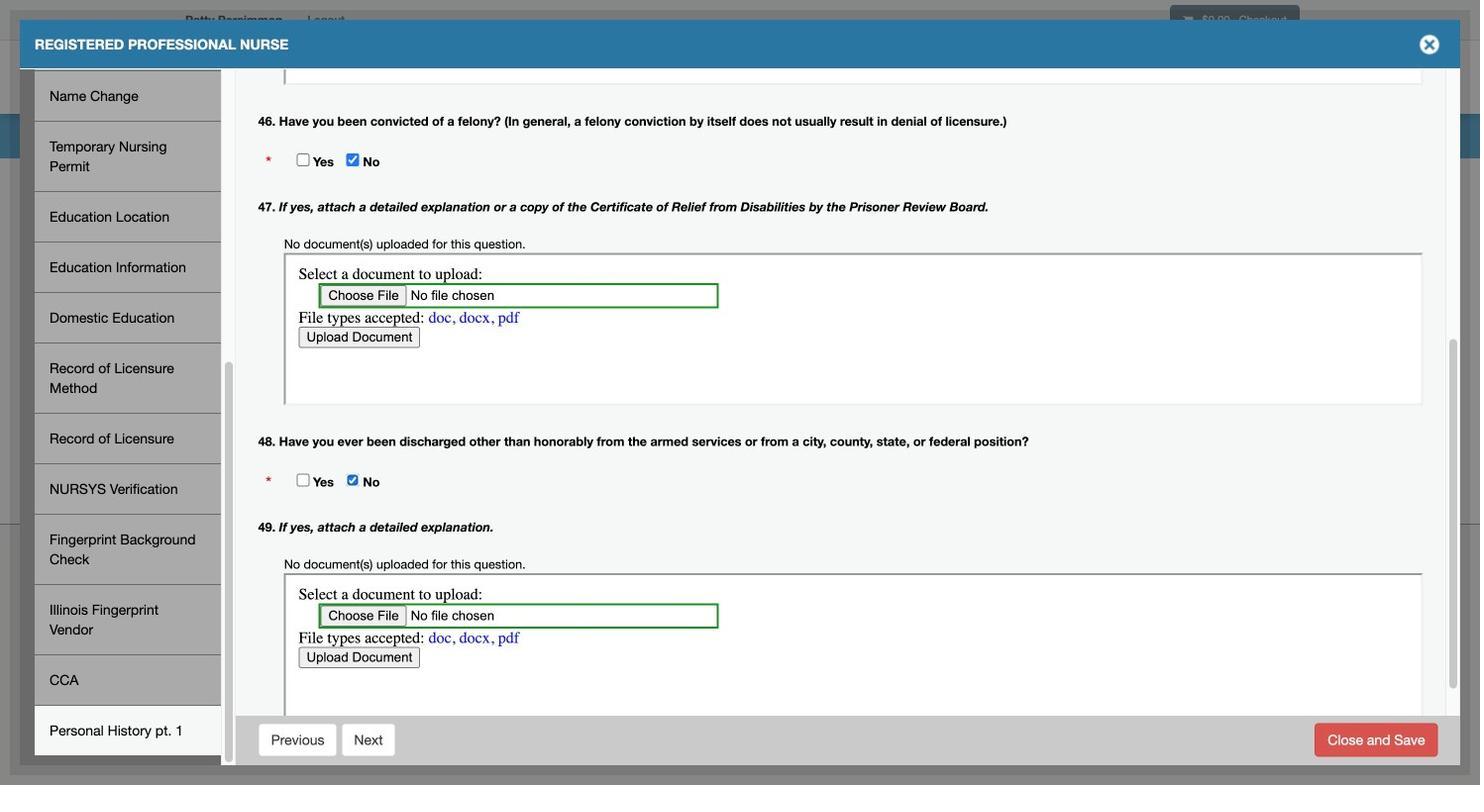 Task type: describe. For each thing, give the bounding box(es) containing it.
shopping cart image
[[1183, 14, 1194, 25]]

chevron down image
[[1263, 20, 1283, 41]]

3 chevron down image from the top
[[1263, 249, 1283, 270]]



Task type: locate. For each thing, give the bounding box(es) containing it.
illinois department of financial and professional regulation image
[[175, 45, 627, 108]]

None button
[[258, 724, 337, 758], [341, 724, 396, 758], [1315, 724, 1438, 758], [258, 724, 337, 758], [341, 724, 396, 758], [1315, 724, 1438, 758]]

0 vertical spatial chevron down image
[[1263, 0, 1283, 8]]

close window image
[[1414, 29, 1446, 60]]

2 chevron down image from the top
[[1263, 53, 1283, 73]]

None checkbox
[[347, 474, 359, 487]]

chevron down image
[[1263, 0, 1283, 8], [1263, 53, 1283, 73], [1263, 249, 1283, 270]]

1 vertical spatial chevron down image
[[1263, 53, 1283, 73]]

None checkbox
[[297, 154, 309, 166], [347, 154, 359, 166], [297, 474, 309, 487], [297, 154, 309, 166], [347, 154, 359, 166], [297, 474, 309, 487]]

1 chevron down image from the top
[[1263, 0, 1283, 8]]

2 vertical spatial chevron down image
[[1263, 249, 1283, 270]]



Task type: vqa. For each thing, say whether or not it's contained in the screenshot.
shopping cart image
yes



